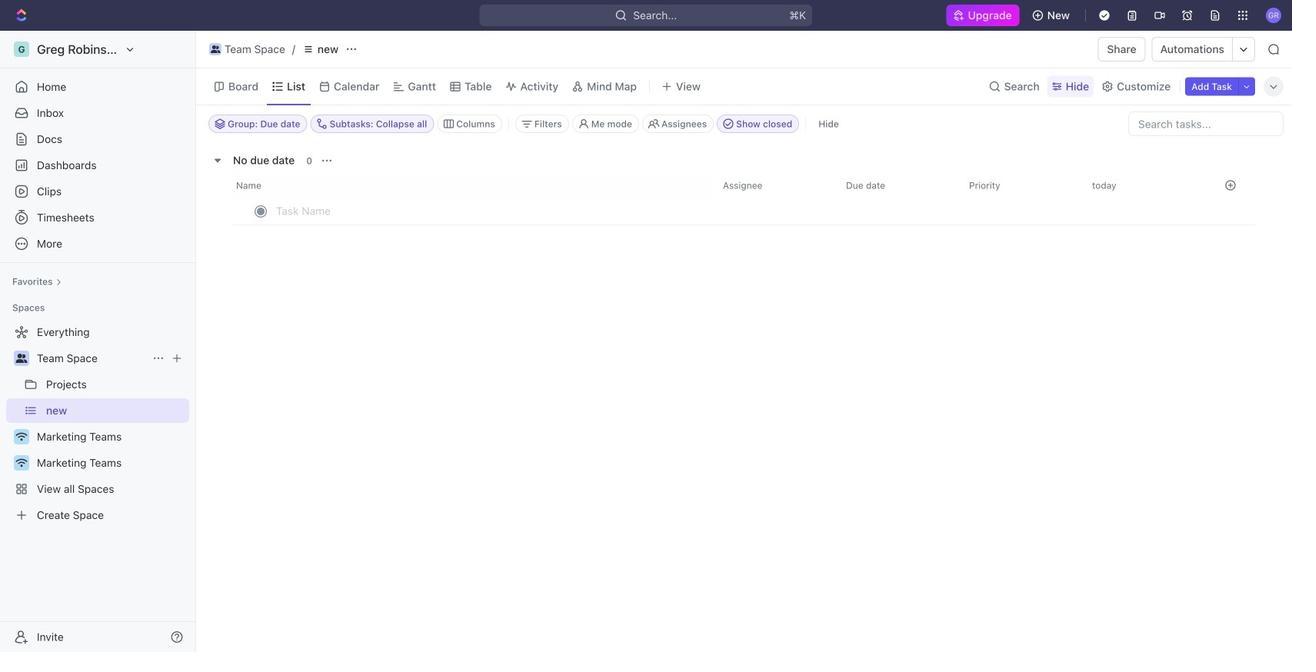 Task type: describe. For each thing, give the bounding box(es) containing it.
Task Name text field
[[276, 199, 726, 223]]

greg robinson's workspace, , element
[[14, 42, 29, 57]]

2 wifi image from the top
[[16, 459, 27, 468]]

Search tasks... text field
[[1130, 112, 1284, 135]]



Task type: vqa. For each thing, say whether or not it's contained in the screenshot.
tab list
no



Task type: locate. For each thing, give the bounding box(es) containing it.
sidebar navigation
[[0, 31, 199, 653]]

0 vertical spatial wifi image
[[16, 433, 27, 442]]

tree
[[6, 320, 189, 528]]

user group image
[[211, 45, 220, 53]]

1 vertical spatial wifi image
[[16, 459, 27, 468]]

tree inside the 'sidebar' navigation
[[6, 320, 189, 528]]

user group image
[[16, 354, 27, 363]]

1 wifi image from the top
[[16, 433, 27, 442]]

wifi image
[[16, 433, 27, 442], [16, 459, 27, 468]]



